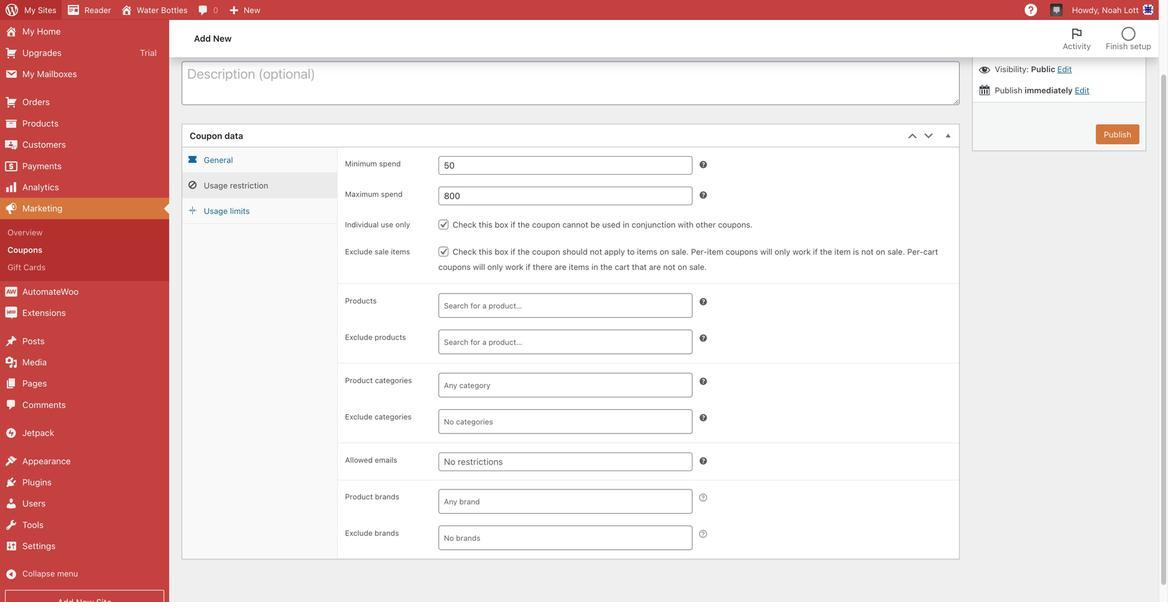 Task type: vqa. For each thing, say whether or not it's contained in the screenshot.
emails
yes



Task type: describe. For each thing, give the bounding box(es) containing it.
visibility:
[[995, 64, 1029, 74]]

1 vertical spatial products
[[345, 297, 377, 305]]

product brands
[[345, 493, 400, 501]]

use
[[381, 220, 394, 229]]

media link
[[0, 352, 169, 373]]

generate coupon code
[[189, 41, 275, 50]]

noah
[[1103, 5, 1122, 15]]

with
[[678, 220, 694, 229]]

if left should
[[511, 247, 516, 257]]

add
[[194, 33, 211, 44]]

my mailboxes
[[22, 69, 77, 79]]

setup
[[1131, 41, 1152, 51]]

2 horizontal spatial on
[[876, 247, 886, 257]]

in inside check this box if the coupon should not apply to items on sale. per-item coupons will only work if the item is not on sale. per-cart coupons will only work if there are items in the cart that are not on sale.
[[592, 262, 598, 272]]

reader
[[85, 5, 111, 15]]

exclude for exclude sale items
[[345, 248, 373, 256]]

0 horizontal spatial on
[[660, 247, 669, 257]]

brands for product brands
[[375, 493, 400, 501]]

generate coupon code link
[[182, 36, 281, 55]]

allowed emails
[[345, 456, 397, 465]]

new link
[[223, 0, 266, 20]]

general
[[204, 155, 233, 165]]

1 vertical spatial new
[[213, 33, 232, 44]]

usage restriction link
[[182, 173, 337, 199]]

the down maximum spend text field
[[518, 220, 530, 229]]

product for product brands
[[345, 493, 373, 501]]

2 vertical spatial only
[[488, 262, 503, 272]]

extensions link
[[0, 303, 169, 324]]

water
[[137, 5, 159, 15]]

visibility: public edit
[[993, 64, 1073, 74]]

there
[[533, 262, 553, 272]]

new inside "link"
[[244, 5, 261, 15]]

activity button
[[1056, 20, 1099, 57]]

coupon for coupon code
[[188, 15, 235, 31]]

the down the apply
[[601, 262, 613, 272]]

sites
[[38, 5, 57, 15]]

analytics
[[22, 182, 59, 192]]

conjunction
[[632, 220, 676, 229]]

my for my home
[[22, 26, 35, 36]]

my sites link
[[0, 0, 62, 20]]

howdy, noah lott
[[1073, 5, 1139, 15]]

1 horizontal spatial work
[[793, 247, 811, 257]]

product categories
[[345, 376, 412, 385]]

automatewoo
[[22, 287, 79, 297]]

bottles
[[161, 5, 188, 15]]

this for check this box if the coupon should not apply to items on sale. per-item coupons will only work if the item is not on sale. per-cart coupons will only work if there are items in the cart that are not on sale.
[[479, 247, 493, 257]]

products that the coupon will not be applied to, or that cannot be in the cart in order for the "fixed cart discount" to be applied. image
[[698, 333, 708, 343]]

2 horizontal spatial items
[[637, 247, 658, 257]]

that
[[632, 262, 647, 272]]

water bottles
[[137, 5, 188, 15]]

appearance link
[[0, 451, 169, 472]]

Exclude sale items checkbox
[[439, 247, 449, 257]]

check this box if the coupon cannot be used in conjunction with other coupons.
[[453, 220, 753, 229]]

1 horizontal spatial on
[[678, 262, 687, 272]]

0 link
[[193, 0, 223, 20]]

analytics link
[[0, 177, 169, 198]]

menu
[[57, 569, 78, 578]]

1 item from the left
[[707, 247, 724, 257]]

1 are from the left
[[555, 262, 567, 272]]

Minimum spend text field
[[439, 156, 693, 175]]

posts link
[[0, 331, 169, 352]]

my mailboxes link
[[0, 63, 169, 85]]

plugins link
[[0, 472, 169, 493]]

comments
[[22, 400, 66, 410]]

plugins
[[22, 477, 52, 488]]

products that the coupon will be applied to, or that need to be in the cart in order for the "fixed cart discount" to be applied. image
[[698, 297, 708, 307]]

collapse menu button
[[0, 564, 169, 585]]

0 vertical spatial code
[[238, 15, 268, 31]]

0
[[213, 5, 218, 15]]

add new
[[194, 33, 232, 44]]

tools link
[[0, 515, 169, 536]]

public
[[1032, 64, 1056, 74]]

Any brand text field
[[442, 493, 695, 511]]

coupons link
[[0, 241, 169, 259]]

overview
[[7, 228, 43, 237]]

publish immediately edit
[[993, 86, 1090, 95]]

coupon data
[[190, 131, 243, 141]]

coupons.
[[718, 220, 753, 229]]

to
[[627, 247, 635, 257]]

1 horizontal spatial sale.
[[690, 262, 707, 272]]

box for check this box if the coupon cannot be used in conjunction with other coupons.
[[495, 220, 509, 229]]

1 horizontal spatial edit button
[[1075, 86, 1090, 95]]

gift cards
[[7, 263, 46, 272]]

lott
[[1125, 5, 1139, 15]]

should
[[563, 247, 588, 257]]

minimum
[[345, 159, 377, 168]]

usage for usage limits
[[204, 206, 228, 216]]

exclude for exclude categories
[[345, 413, 373, 421]]

products link
[[0, 113, 169, 134]]

tab list containing activity
[[1056, 20, 1159, 57]]

individual
[[345, 220, 379, 229]]

0 vertical spatial in
[[623, 220, 630, 229]]

notification image
[[1052, 4, 1062, 14]]

restriction
[[230, 181, 268, 190]]

generate
[[189, 41, 223, 50]]

brands for exclude brands
[[375, 529, 399, 538]]

usage for usage restriction
[[204, 181, 228, 190]]

payments link
[[0, 155, 169, 177]]

products
[[375, 333, 406, 342]]

automatewoo link
[[0, 281, 169, 303]]

my home
[[22, 26, 61, 36]]

pages
[[22, 378, 47, 389]]

product for product categories
[[345, 376, 373, 385]]

check this box if the coupon should not apply to items on sale. per-item coupons will only work if the item is not on sale. per-cart coupons will only work if there are items in the cart that are not on sale.
[[439, 247, 939, 272]]

marketing
[[22, 203, 63, 214]]

gift
[[7, 263, 21, 272]]

other
[[696, 220, 716, 229]]

0 horizontal spatial only
[[396, 220, 410, 229]]

categories for product categories
[[375, 376, 412, 385]]

2 are from the left
[[649, 262, 661, 272]]

0 horizontal spatial items
[[391, 248, 410, 256]]

coupon inside 'link'
[[225, 41, 254, 50]]

coupon code
[[188, 15, 268, 31]]

water bottles link
[[116, 0, 193, 20]]

usage limits
[[204, 206, 250, 216]]

edit for visibility: public edit
[[1058, 64, 1073, 74]]

finish
[[1106, 41, 1128, 51]]

the left should
[[518, 247, 530, 257]]



Task type: locate. For each thing, give the bounding box(es) containing it.
0 horizontal spatial per-
[[691, 247, 707, 257]]

2 search for a product… text field from the top
[[442, 334, 695, 351]]

box for check this box if the coupon should not apply to items on sale. per-item coupons will only work if the item is not on sale. per-cart coupons will only work if there are items in the cart that are not on sale.
[[495, 247, 509, 257]]

usage left limits on the top left of the page
[[204, 206, 228, 216]]

not right is
[[862, 247, 874, 257]]

1 vertical spatial product
[[345, 493, 373, 501]]

0 vertical spatial coupons
[[726, 247, 758, 257]]

0 vertical spatial coupon
[[188, 15, 235, 31]]

0 vertical spatial edit
[[1058, 64, 1073, 74]]

1 vertical spatial cart
[[615, 262, 630, 272]]

product
[[345, 376, 373, 385], [345, 493, 373, 501]]

tools
[[22, 520, 44, 530]]

2 horizontal spatial sale.
[[888, 247, 906, 257]]

coupon left cannot
[[532, 220, 561, 229]]

1 check from the top
[[453, 220, 477, 229]]

per-
[[691, 247, 707, 257], [908, 247, 924, 257]]

1 vertical spatial categories
[[375, 413, 412, 421]]

sale.
[[672, 247, 689, 257], [888, 247, 906, 257], [690, 262, 707, 272]]

exclude for exclude products
[[345, 333, 373, 342]]

0 horizontal spatial cart
[[615, 262, 630, 272]]

1 vertical spatial coupon
[[190, 131, 222, 141]]

edit button
[[1058, 64, 1073, 74], [1075, 86, 1090, 95]]

code up generate coupon code 'link'
[[238, 15, 268, 31]]

2 item from the left
[[835, 247, 851, 257]]

cart
[[924, 247, 939, 257], [615, 262, 630, 272]]

brands down emails
[[375, 493, 400, 501]]

toolbar navigation
[[0, 0, 1159, 22]]

2 per- from the left
[[908, 247, 924, 257]]

1 vertical spatial check
[[453, 247, 477, 257]]

not left the apply
[[590, 247, 602, 257]]

1 horizontal spatial not
[[663, 262, 676, 272]]

0 vertical spatial product
[[345, 376, 373, 385]]

maximum spend
[[345, 190, 403, 199]]

reader link
[[62, 0, 116, 20]]

exclude down the product brands on the bottom of the page
[[345, 529, 373, 538]]

coupon down coupon code
[[225, 41, 254, 50]]

spend right maximum
[[381, 190, 403, 199]]

0 vertical spatial usage
[[204, 181, 228, 190]]

1 vertical spatial edit button
[[1075, 86, 1090, 95]]

gift cards link
[[0, 259, 169, 276]]

product categories that the coupon will be applied to, or that need to be in the cart in order for the "fixed cart discount" to be applied. image
[[698, 377, 708, 386]]

exclude for exclude brands
[[345, 529, 373, 538]]

work left is
[[793, 247, 811, 257]]

No categories text field
[[442, 413, 695, 431]]

sale. right is
[[888, 247, 906, 257]]

work
[[793, 247, 811, 257], [506, 262, 524, 272]]

my left sites on the left of page
[[24, 5, 36, 15]]

1 horizontal spatial edit
[[1075, 86, 1090, 95]]

0 vertical spatial coupon
[[225, 41, 254, 50]]

coupon up there
[[532, 247, 561, 257]]

product categories that the coupon will not be applied to, or that cannot be in the cart in order for the "fixed cart discount" to be applied. image
[[698, 413, 708, 423]]

if left there
[[526, 262, 531, 272]]

product up the 'exclude categories'
[[345, 376, 373, 385]]

in
[[623, 220, 630, 229], [592, 262, 598, 272]]

my for my sites
[[24, 5, 36, 15]]

1 vertical spatial this
[[479, 247, 493, 257]]

Allowed emails email field
[[439, 453, 693, 472]]

my inside toolbar navigation
[[24, 5, 36, 15]]

1 vertical spatial coupon
[[532, 220, 561, 229]]

if
[[511, 220, 516, 229], [511, 247, 516, 257], [813, 247, 818, 257], [526, 262, 531, 272]]

check
[[453, 220, 477, 229], [453, 247, 477, 257]]

1 vertical spatial code
[[256, 41, 275, 50]]

1 per- from the left
[[691, 247, 707, 257]]

mailboxes
[[37, 69, 77, 79]]

1 vertical spatial coupons
[[439, 262, 471, 272]]

search for a product… text field down there
[[442, 297, 695, 315]]

Description (optional) text field
[[182, 61, 960, 105]]

items
[[637, 247, 658, 257], [391, 248, 410, 256], [569, 262, 590, 272]]

marketing link
[[0, 198, 169, 219]]

No brands text field
[[442, 530, 695, 547]]

spend for maximum spend
[[381, 190, 403, 199]]

categories
[[375, 376, 412, 385], [375, 413, 412, 421]]

3 exclude from the top
[[345, 413, 373, 421]]

2 brands from the top
[[375, 529, 399, 538]]

1 vertical spatial in
[[592, 262, 598, 272]]

apply
[[605, 247, 625, 257]]

coupon for coupon data
[[190, 131, 222, 141]]

publish for publish
[[981, 18, 1012, 28]]

code inside 'link'
[[256, 41, 275, 50]]

upgrades
[[22, 47, 62, 58]]

check for check this box if the coupon should not apply to items on sale. per-item coupons will only work if the item is not on sale. per-cart coupons will only work if there are items in the cart that are not on sale.
[[453, 247, 477, 257]]

in right used
[[623, 220, 630, 229]]

categories down product categories
[[375, 413, 412, 421]]

1 horizontal spatial in
[[623, 220, 630, 229]]

4 exclude from the top
[[345, 529, 373, 538]]

1 exclude from the top
[[345, 248, 373, 256]]

customers link
[[0, 134, 169, 155]]

tab list
[[1056, 20, 1159, 57]]

on down with
[[678, 262, 687, 272]]

usage down general
[[204, 181, 228, 190]]

coupon up general
[[190, 131, 222, 141]]

product down allowed
[[345, 493, 373, 501]]

1 vertical spatial spend
[[381, 190, 403, 199]]

categories for exclude categories
[[375, 413, 412, 421]]

coupons
[[726, 247, 758, 257], [439, 262, 471, 272]]

users link
[[0, 493, 169, 515]]

2 box from the top
[[495, 247, 509, 257]]

list of allowed billing emails to check against when an order is placed. separate email addresses with commas. you can also use an asterisk (*) to match parts of an email. for example "*@gmail.com" would match all gmail addresses. image
[[698, 456, 708, 466]]

0 horizontal spatial will
[[473, 262, 485, 272]]

1 vertical spatial edit
[[1075, 86, 1090, 95]]

0 horizontal spatial in
[[592, 262, 598, 272]]

is
[[853, 247, 860, 257]]

appearance
[[22, 456, 71, 466]]

not right that
[[663, 262, 676, 272]]

Maximum spend text field
[[439, 187, 693, 205]]

howdy,
[[1073, 5, 1100, 15]]

new
[[244, 5, 261, 15], [213, 33, 232, 44]]

1 search for a product… text field from the top
[[442, 297, 695, 315]]

overview link
[[0, 224, 169, 241]]

in down the be
[[592, 262, 598, 272]]

on right is
[[876, 247, 886, 257]]

1 horizontal spatial products
[[345, 297, 377, 305]]

item left is
[[835, 247, 851, 257]]

this inside check this box if the coupon should not apply to items on sale. per-item coupons will only work if the item is not on sale. per-cart coupons will only work if there are items in the cart that are not on sale.
[[479, 247, 493, 257]]

Search for a product… text field
[[442, 297, 695, 315], [442, 334, 695, 351]]

edit
[[1058, 64, 1073, 74], [1075, 86, 1090, 95]]

Coupon code text field
[[182, 11, 960, 35]]

categories up the 'exclude categories'
[[375, 376, 412, 385]]

1 horizontal spatial only
[[488, 262, 503, 272]]

are right there
[[555, 262, 567, 272]]

1 product from the top
[[345, 376, 373, 385]]

0 vertical spatial my
[[24, 5, 36, 15]]

box right exclude sale items option
[[495, 247, 509, 257]]

usage limits link
[[182, 199, 337, 224]]

new down coupon code
[[213, 33, 232, 44]]

this field allows you to set the maximum spend (subtotal) allowed when using the coupon. image
[[698, 190, 708, 200]]

if left is
[[813, 247, 818, 257]]

used
[[603, 220, 621, 229]]

products up exclude products
[[345, 297, 377, 305]]

brands down the product brands on the bottom of the page
[[375, 529, 399, 538]]

0 horizontal spatial edit button
[[1058, 64, 1073, 74]]

finish setup button
[[1099, 20, 1159, 57]]

0 vertical spatial brands
[[375, 493, 400, 501]]

collapse
[[22, 569, 55, 578]]

my down upgrades
[[22, 69, 35, 79]]

the left is
[[820, 247, 833, 257]]

products
[[22, 118, 59, 128], [345, 297, 377, 305]]

1 horizontal spatial items
[[569, 262, 590, 272]]

this
[[479, 220, 493, 229], [479, 247, 493, 257]]

check right exclude sale items option
[[453, 247, 477, 257]]

0 horizontal spatial coupons
[[439, 262, 471, 272]]

new up coupon code
[[244, 5, 261, 15]]

coupon
[[188, 15, 235, 31], [190, 131, 222, 141]]

per- right is
[[908, 247, 924, 257]]

check for check this box if the coupon cannot be used in conjunction with other coupons.
[[453, 220, 477, 229]]

0 vertical spatial search for a product… text field
[[442, 297, 695, 315]]

maximum
[[345, 190, 379, 199]]

edit right immediately
[[1075, 86, 1090, 95]]

items right the sale
[[391, 248, 410, 256]]

products up customers
[[22, 118, 59, 128]]

sale. down with
[[672, 247, 689, 257]]

box inside check this box if the coupon should not apply to items on sale. per-item coupons will only work if the item is not on sale. per-cart coupons will only work if there are items in the cart that are not on sale.
[[495, 247, 509, 257]]

orders link
[[0, 92, 169, 113]]

are right that
[[649, 262, 661, 272]]

1 vertical spatial brands
[[375, 529, 399, 538]]

0 vertical spatial new
[[244, 5, 261, 15]]

finish setup
[[1106, 41, 1152, 51]]

search for a product… text field for exclude products
[[442, 334, 695, 351]]

customers
[[22, 139, 66, 150]]

0 vertical spatial work
[[793, 247, 811, 257]]

edit for publish immediately edit
[[1075, 86, 1090, 95]]

publish for publish immediately edit
[[995, 86, 1023, 95]]

1 brands from the top
[[375, 493, 400, 501]]

if down maximum spend text field
[[511, 220, 516, 229]]

0 horizontal spatial products
[[22, 118, 59, 128]]

coupons down coupons.
[[726, 247, 758, 257]]

payments
[[22, 161, 62, 171]]

2 horizontal spatial only
[[775, 247, 791, 257]]

users
[[22, 499, 46, 509]]

this field allows you to set the minimum spend (subtotal) allowed to use the coupon. image
[[698, 160, 708, 170]]

limits
[[230, 206, 250, 216]]

1 categories from the top
[[375, 376, 412, 385]]

0 horizontal spatial item
[[707, 247, 724, 257]]

coupons down exclude sale items option
[[439, 262, 471, 272]]

1 horizontal spatial are
[[649, 262, 661, 272]]

2 usage from the top
[[204, 206, 228, 216]]

publish up visibility:
[[981, 18, 1012, 28]]

item down "other"
[[707, 247, 724, 257]]

this right exclude sale items option
[[479, 247, 493, 257]]

search for a product… text field up "any category" text box at the bottom of page
[[442, 334, 695, 351]]

per- down "other"
[[691, 247, 707, 257]]

allowed
[[345, 456, 373, 465]]

usage restriction
[[204, 181, 268, 190]]

box
[[495, 220, 509, 229], [495, 247, 509, 257]]

Individual use only checkbox
[[439, 220, 449, 230]]

work left there
[[506, 262, 524, 272]]

0 vertical spatial will
[[761, 247, 773, 257]]

1 horizontal spatial per-
[[908, 247, 924, 257]]

1 vertical spatial usage
[[204, 206, 228, 216]]

comments link
[[0, 394, 169, 416]]

spend for minimum spend
[[379, 159, 401, 168]]

search for a product… text field for products
[[442, 297, 695, 315]]

box right individual use only option
[[495, 220, 509, 229]]

orders
[[22, 97, 50, 107]]

edit right public
[[1058, 64, 1073, 74]]

0 vertical spatial only
[[396, 220, 410, 229]]

2 vertical spatial my
[[22, 69, 35, 79]]

check right individual use only option
[[453, 220, 477, 229]]

cards
[[23, 263, 46, 272]]

jetpack
[[22, 428, 54, 438]]

item
[[707, 247, 724, 257], [835, 247, 851, 257]]

edit button right public
[[1058, 64, 1073, 74]]

items right to
[[637, 247, 658, 257]]

media
[[22, 357, 47, 367]]

0 vertical spatial cart
[[924, 247, 939, 257]]

0 vertical spatial edit button
[[1058, 64, 1073, 74]]

coupon for check this box if the coupon cannot be used in conjunction with other coupons.
[[532, 220, 561, 229]]

trial
[[140, 47, 157, 58]]

1 horizontal spatial cart
[[924, 247, 939, 257]]

code down "new" "link"
[[256, 41, 275, 50]]

0 vertical spatial publish
[[981, 18, 1012, 28]]

2 this from the top
[[479, 247, 493, 257]]

data
[[225, 131, 243, 141]]

1 this from the top
[[479, 220, 493, 229]]

1 box from the top
[[495, 220, 509, 229]]

2 horizontal spatial not
[[862, 247, 874, 257]]

2 categories from the top
[[375, 413, 412, 421]]

1 horizontal spatial item
[[835, 247, 851, 257]]

on down 'conjunction'
[[660, 247, 669, 257]]

check inside check this box if the coupon should not apply to items on sale. per-item coupons will only work if the item is not on sale. per-cart coupons will only work if there are items in the cart that are not on sale.
[[453, 247, 477, 257]]

coupon inside check this box if the coupon should not apply to items on sale. per-item coupons will only work if the item is not on sale. per-cart coupons will only work if there are items in the cart that are not on sale.
[[532, 247, 561, 257]]

spend right minimum
[[379, 159, 401, 168]]

exclude down product categories
[[345, 413, 373, 421]]

1 horizontal spatial will
[[761, 247, 773, 257]]

0 vertical spatial check
[[453, 220, 477, 229]]

1 vertical spatial box
[[495, 247, 509, 257]]

1 usage from the top
[[204, 181, 228, 190]]

this for check this box if the coupon cannot be used in conjunction with other coupons.
[[479, 220, 493, 229]]

cannot
[[563, 220, 589, 229]]

jetpack link
[[0, 423, 169, 444]]

posts
[[22, 336, 45, 346]]

1 vertical spatial only
[[775, 247, 791, 257]]

0 vertical spatial this
[[479, 220, 493, 229]]

0 vertical spatial categories
[[375, 376, 412, 385]]

exclude left "products"
[[345, 333, 373, 342]]

1 vertical spatial work
[[506, 262, 524, 272]]

0 horizontal spatial are
[[555, 262, 567, 272]]

1 vertical spatial my
[[22, 26, 35, 36]]

1 horizontal spatial coupons
[[726, 247, 758, 257]]

0 horizontal spatial work
[[506, 262, 524, 272]]

usage
[[204, 181, 228, 190], [204, 206, 228, 216]]

0 vertical spatial products
[[22, 118, 59, 128]]

sale
[[375, 248, 389, 256]]

settings link
[[0, 536, 169, 557]]

this right individual use only option
[[479, 220, 493, 229]]

activity
[[1063, 41, 1091, 51]]

items down should
[[569, 262, 590, 272]]

Any category text field
[[442, 377, 695, 394]]

1 vertical spatial publish
[[995, 86, 1023, 95]]

0 vertical spatial box
[[495, 220, 509, 229]]

my for my mailboxes
[[22, 69, 35, 79]]

be
[[591, 220, 600, 229]]

exclude left the sale
[[345, 248, 373, 256]]

2 exclude from the top
[[345, 333, 373, 342]]

collapse menu
[[22, 569, 78, 578]]

0 horizontal spatial edit
[[1058, 64, 1073, 74]]

my home link
[[0, 21, 169, 42]]

my sites
[[24, 5, 57, 15]]

0 horizontal spatial not
[[590, 247, 602, 257]]

publish down visibility:
[[995, 86, 1023, 95]]

coupon for check this box if the coupon should not apply to items on sale. per-item coupons will only work if the item is not on sale. per-cart coupons will only work if there are items in the cart that are not on sale.
[[532, 247, 561, 257]]

edit button right immediately
[[1075, 86, 1090, 95]]

2 vertical spatial coupon
[[532, 247, 561, 257]]

0 horizontal spatial sale.
[[672, 247, 689, 257]]

2 check from the top
[[453, 247, 477, 257]]

coupons
[[7, 245, 42, 255]]

1 vertical spatial search for a product… text field
[[442, 334, 695, 351]]

1 vertical spatial will
[[473, 262, 485, 272]]

sale. up products that the coupon will be applied to, or that need to be in the cart in order for the "fixed cart discount" to be applied. image
[[690, 262, 707, 272]]

spend
[[379, 159, 401, 168], [381, 190, 403, 199]]

0 horizontal spatial new
[[213, 33, 232, 44]]

None submit
[[1096, 124, 1140, 144]]

individual use only
[[345, 220, 410, 229]]

coupon down 0
[[188, 15, 235, 31]]

my left home
[[22, 26, 35, 36]]

exclude sale items
[[345, 248, 410, 256]]

2 product from the top
[[345, 493, 373, 501]]

1 horizontal spatial new
[[244, 5, 261, 15]]

exclude products
[[345, 333, 406, 342]]

0 vertical spatial spend
[[379, 159, 401, 168]]



